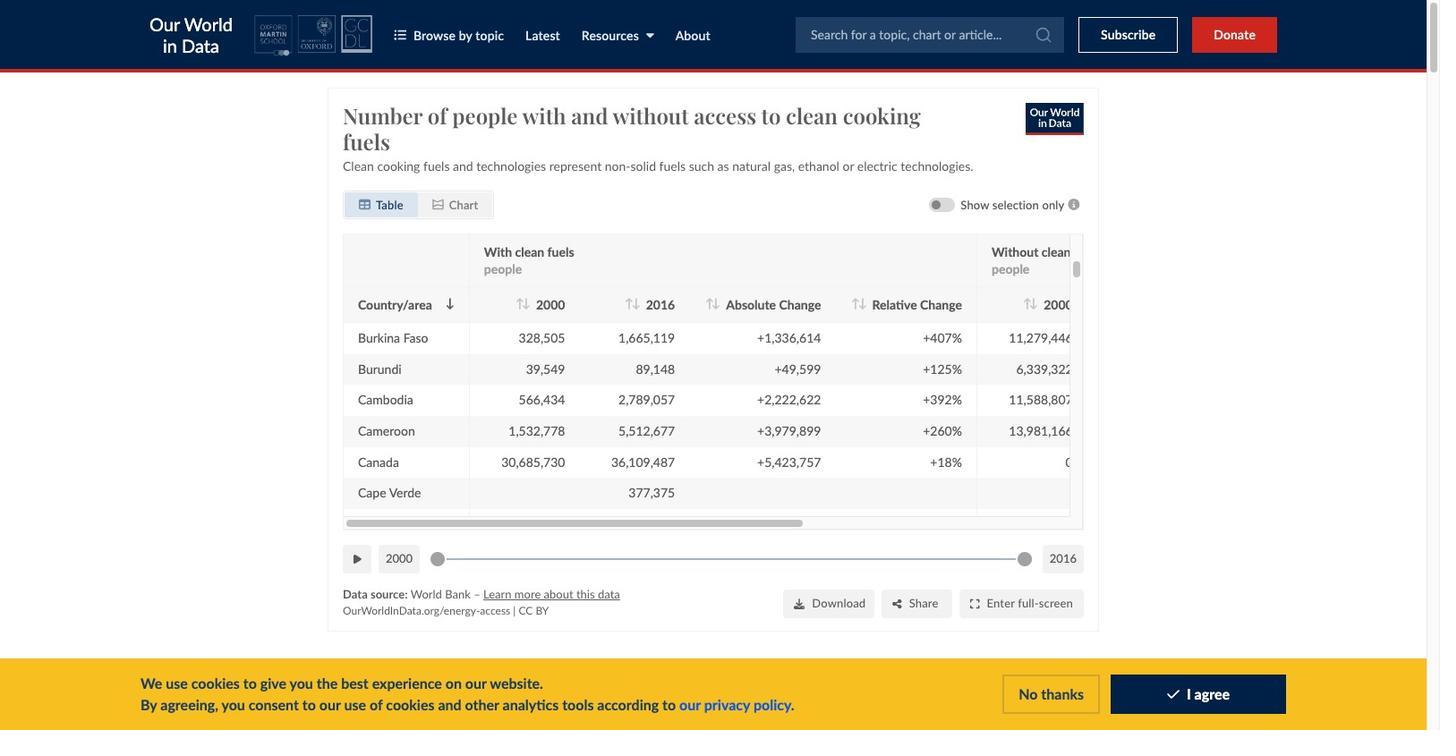 Task type: describe. For each thing, give the bounding box(es) containing it.
show
[[961, 197, 990, 211]]

gas,
[[774, 158, 795, 173]]

0 horizontal spatial access
[[480, 604, 511, 618]]

selection
[[993, 197, 1040, 211]]

world inside the our world in data
[[184, 13, 233, 34]]

1 horizontal spatial data
[[632, 686, 674, 712]]

share button
[[882, 589, 953, 618]]

best
[[341, 675, 369, 692]]

0 horizontal spatial data
[[598, 587, 620, 601]]

tools
[[562, 697, 594, 714]]

to inside number of people with and without access to clean cooking fuels clean cooking fuels and technologies represent non-solid fuels such as natural gas, ethanol or electric technologies.
[[762, 101, 781, 129]]

30,685,730
[[502, 454, 565, 469]]

without
[[613, 101, 689, 129]]

envelope open text image
[[1232, 696, 1245, 708]]

fuels up chart "button"
[[424, 158, 450, 173]]

or
[[843, 158, 854, 173]]

and inside the we use cookies to give you the best experience on our website. by agreeing, you consent to our use of cookies and other analytics tools according to our privacy policy .
[[438, 697, 462, 714]]

we
[[141, 675, 162, 692]]

1 vertical spatial subscribe button
[[1225, 688, 1313, 716]]

1 vertical spatial data
[[343, 587, 368, 601]]

faso
[[404, 330, 428, 345]]

policy
[[754, 697, 791, 714]]

absolute change
[[726, 296, 821, 312]]

change for relative change
[[921, 296, 963, 312]]

global change data lab logo image
[[341, 15, 372, 53]]

burkina faso
[[358, 330, 428, 345]]

1 vertical spatial you
[[222, 697, 245, 714]]

2016 inside button
[[1050, 551, 1077, 566]]

fuels left such
[[660, 158, 686, 173]]

start time slider
[[424, 541, 452, 577]]

as
[[718, 158, 729, 173]]

+49,599
[[775, 361, 821, 376]]

|
[[513, 604, 516, 618]]

our
[[150, 13, 180, 34]]

i agree
[[1187, 686, 1230, 703]]

research
[[505, 686, 586, 712]]

share
[[910, 596, 939, 610]]

2000 inside button
[[386, 551, 413, 566]]

1 horizontal spatial our
[[465, 675, 487, 692]]

enter full-screen
[[987, 596, 1074, 610]]

central african republic
[[358, 516, 441, 548]]

share nodes image
[[893, 598, 902, 609]]

1 vertical spatial use
[[344, 697, 366, 714]]

latest
[[526, 27, 560, 43]]

11,588,807
[[1009, 392, 1073, 407]]

number
[[343, 101, 423, 129]]

1 horizontal spatial cooking
[[843, 101, 921, 129]]

ethanol
[[798, 158, 840, 173]]

table image
[[359, 199, 371, 210]]

arrow down long image for absolute change
[[712, 298, 721, 310]]

no thanks
[[1019, 686, 1084, 703]]

clean for without clean fuels people
[[1042, 244, 1071, 259]]

more
[[515, 587, 541, 601]]

privacy
[[705, 697, 750, 714]]

learn
[[484, 587, 512, 601]]

other
[[465, 697, 499, 714]]

0 horizontal spatial use
[[166, 675, 188, 692]]

arrow up long image for relative change
[[851, 298, 860, 310]]

resources
[[582, 27, 639, 43]]

arrow up long image for absolute change
[[705, 298, 714, 310]]

on
[[446, 675, 462, 692]]

circle info image
[[1065, 199, 1084, 210]]

to left give at the bottom left of page
[[243, 675, 257, 692]]

about
[[676, 27, 711, 43]]

2,862,828
[[1017, 299, 1073, 314]]

of inside the we use cookies to give you the best experience on our website. by agreeing, you consent to our use of cookies and other analytics tools according to our privacy policy .
[[370, 697, 383, 714]]

+18%
[[931, 454, 963, 469]]

technologies.
[[901, 158, 974, 173]]

+125%
[[923, 361, 963, 376]]

0 horizontal spatial our
[[320, 697, 341, 714]]

our privacy policy link
[[680, 697, 791, 714]]

arrow up long image for 2016
[[625, 298, 634, 310]]

relative change
[[873, 296, 963, 312]]

our world in data
[[150, 13, 233, 56]]

chart button
[[418, 192, 493, 217]]

full-
[[1018, 596, 1039, 610]]

13,981,166
[[1009, 423, 1073, 438]]

and up chart
[[453, 158, 473, 173]]

cc by link
[[519, 604, 549, 618]]

people inside number of people with and without access to clean cooking fuels clean cooking fuels and technologies represent non-solid fuels such as natural gas, ethanol or electric technologies.
[[452, 101, 518, 129]]

about link
[[676, 27, 711, 43]]

people for with clean fuels people
[[484, 261, 522, 276]]

+260%
[[923, 423, 963, 438]]

arrow down long image for 2000
[[522, 298, 531, 310]]

cc
[[519, 604, 533, 618]]

clean for with clean fuels people
[[515, 244, 545, 259]]

screen
[[1039, 596, 1074, 610]]

i agree button
[[1111, 676, 1287, 714]]

11,279,446
[[1009, 330, 1073, 345]]

566,434
[[519, 392, 565, 407]]

0 vertical spatial 2016
[[646, 296, 675, 312]]

enter
[[987, 596, 1015, 610]]

electric
[[858, 158, 898, 173]]

ourworldindata.org/energy-access link
[[343, 604, 511, 618]]

bank
[[445, 587, 471, 601]]

data source: world bank – learn more about this data
[[343, 587, 620, 601]]

latest link
[[526, 27, 560, 43]]

with
[[484, 244, 512, 259]]

89,148
[[636, 361, 675, 376]]

ourworldindata.org/energy-
[[343, 604, 480, 618]]

republic
[[358, 533, 405, 548]]

learn more about this data link
[[484, 587, 620, 601]]

to right according
[[663, 697, 676, 714]]

african
[[401, 516, 441, 531]]

5,307,344
[[509, 299, 565, 314]]

represent
[[550, 158, 602, 173]]

cape
[[358, 485, 386, 500]]

enter full-screen button
[[960, 589, 1084, 618]]

by
[[536, 604, 549, 618]]

+1,336,614
[[758, 330, 821, 345]]

the
[[317, 675, 338, 692]]

clean
[[343, 158, 374, 173]]

1 0 from the top
[[1066, 268, 1073, 283]]

+5,423,757
[[758, 454, 821, 469]]

technologies
[[477, 158, 546, 173]]



Task type: locate. For each thing, give the bounding box(es) containing it.
2 change from the left
[[921, 296, 963, 312]]

2 horizontal spatial clean
[[1042, 244, 1071, 259]]

arrow down long image for 2016
[[632, 298, 641, 310]]

people down with
[[484, 261, 522, 276]]

1 vertical spatial access
[[480, 604, 511, 618]]

1 horizontal spatial access
[[694, 101, 757, 129]]

0 vertical spatial cookies
[[191, 675, 240, 692]]

you left the consent
[[222, 697, 245, 714]]

arrow up long image left absolute
[[705, 298, 714, 310]]

our down the
[[320, 697, 341, 714]]

0 vertical spatial data
[[598, 587, 620, 601]]

burundi
[[358, 361, 402, 376]]

show selection only
[[961, 197, 1065, 211]]

1 vertical spatial 2016
[[1050, 551, 1077, 566]]

1 arrow down long image from the left
[[522, 298, 531, 310]]

no
[[1019, 686, 1038, 703]]

1 horizontal spatial cookies
[[386, 697, 435, 714]]

without clean fuels people
[[992, 244, 1101, 276]]

clean right without
[[1042, 244, 1071, 259]]

give
[[260, 675, 287, 692]]

in
[[163, 34, 177, 56]]

377,375
[[629, 485, 675, 500]]

0 vertical spatial you
[[290, 675, 313, 692]]

2000 button
[[379, 544, 420, 573]]

arrow up long image
[[625, 298, 634, 310], [705, 298, 714, 310], [1023, 298, 1032, 310]]

change
[[779, 296, 821, 312], [921, 296, 963, 312]]

6,318,814
[[619, 299, 675, 314]]

Search for a topic, chart or article... search field
[[811, 15, 1036, 54]]

clean inside with clean fuels people
[[515, 244, 545, 259]]

2,789,057
[[619, 392, 675, 407]]

1 vertical spatial cookies
[[386, 697, 435, 714]]

fuels inside 'without clean fuels people'
[[1074, 244, 1101, 259]]

cape verde
[[358, 485, 421, 500]]

ourworldindata.org/energy-access | cc by
[[343, 604, 549, 618]]

use down best
[[344, 697, 366, 714]]

and
[[572, 101, 608, 129], [453, 158, 473, 173], [591, 686, 626, 712], [438, 697, 462, 714]]

2000 down 333,166
[[536, 296, 565, 312]]

1 vertical spatial data
[[632, 686, 674, 712]]

1 arrow up long image from the left
[[515, 298, 524, 310]]

0 vertical spatial of
[[428, 101, 447, 129]]

clean up ethanol
[[786, 101, 838, 129]]

None search field
[[796, 15, 1065, 54]]

+19%
[[931, 299, 963, 314]]

cooking up table
[[377, 158, 420, 173]]

clean up 333,166
[[515, 244, 545, 259]]

1 vertical spatial of
[[370, 697, 383, 714]]

use
[[166, 675, 188, 692], [344, 697, 366, 714]]

+1,011,470
[[758, 299, 821, 314]]

of inside number of people with and without access to clean cooking fuels clean cooking fuels and technologies represent non-solid fuels such as natural gas, ethanol or electric technologies.
[[428, 101, 447, 129]]

0 down 13,981,166 on the bottom right of the page
[[1066, 454, 1073, 469]]

such
[[689, 158, 715, 173]]

0 horizontal spatial of
[[370, 697, 383, 714]]

2000 down republic
[[386, 551, 413, 566]]

arrow up long image for 2000
[[1023, 298, 1032, 310]]

people inside 'without clean fuels people'
[[992, 261, 1030, 276]]

consent
[[249, 697, 299, 714]]

1 horizontal spatial subscribe button
[[1225, 688, 1313, 716]]

2 0 from the top
[[1066, 454, 1073, 469]]

subscribe right envelope open text 'image'
[[1252, 694, 1305, 709]]

0 horizontal spatial subscribe
[[1101, 27, 1156, 42]]

without
[[992, 244, 1039, 259]]

play time-lapse image
[[353, 553, 361, 564]]

arrow down long image down 333,166
[[522, 298, 531, 310]]

our right 'on' on the bottom left
[[465, 675, 487, 692]]

fuels up 333,166
[[548, 244, 575, 259]]

0 horizontal spatial arrow down long image
[[522, 298, 531, 310]]

data inside the our world in data
[[182, 34, 219, 56]]

clean inside 'without clean fuels people'
[[1042, 244, 1071, 259]]

2016 right end time slider
[[1050, 551, 1077, 566]]

fuels up clean at top
[[343, 127, 390, 155]]

data right in
[[182, 34, 219, 56]]

1 horizontal spatial arrow up long image
[[705, 298, 714, 310]]

data right "tools"
[[632, 686, 674, 712]]

you
[[290, 675, 313, 692], [222, 697, 245, 714]]

resources button
[[582, 26, 654, 45]]

arrow down long image for relative change
[[858, 298, 867, 310]]

2016 button
[[1043, 544, 1084, 573]]

to up 'gas,'
[[762, 101, 781, 129]]

arrow down long image left relative
[[858, 298, 867, 310]]

analytics
[[503, 697, 559, 714]]

0 vertical spatial access
[[694, 101, 757, 129]]

submit image
[[1035, 26, 1053, 43]]

arrow up long image down 333,166
[[515, 298, 524, 310]]

0 horizontal spatial arrow up long image
[[625, 298, 634, 310]]

2000 up 11,279,446
[[1044, 296, 1073, 312]]

2000
[[536, 296, 565, 312], [1044, 296, 1073, 312], [386, 551, 413, 566]]

2016 up 1,665,119
[[646, 296, 675, 312]]

world right our
[[184, 13, 233, 34]]

1 vertical spatial 0
[[1066, 454, 1073, 469]]

expand image
[[971, 598, 980, 609]]

end time slider
[[1011, 541, 1039, 577]]

arrow down long image
[[522, 298, 531, 310], [712, 298, 721, 310]]

arrow down long image for 2000
[[1030, 298, 1039, 310]]

1 horizontal spatial you
[[290, 675, 313, 692]]

–
[[474, 587, 481, 601]]

list ul image
[[394, 29, 406, 42]]

access down learn
[[480, 604, 511, 618]]

verde
[[389, 485, 421, 500]]

with clean fuels people
[[484, 244, 575, 276]]

arrow down long image right country/area
[[446, 298, 455, 310]]

1 horizontal spatial arrow up long image
[[851, 298, 860, 310]]

1 vertical spatial cooking
[[377, 158, 420, 173]]

subscribe button right submit icon
[[1079, 17, 1179, 52]]

1 vertical spatial subscribe
[[1252, 694, 1305, 709]]

None field
[[796, 15, 1065, 54]]

3 arrow down long image from the left
[[858, 298, 867, 310]]

0 horizontal spatial you
[[222, 697, 245, 714]]

canada
[[358, 454, 399, 469]]

of down experience
[[370, 697, 383, 714]]

chart
[[449, 197, 478, 211]]

world up ourworldindata.org/energy-access link
[[411, 587, 442, 601]]

36,109,487
[[611, 454, 675, 469]]

about
[[544, 587, 574, 601]]

access inside number of people with and without access to clean cooking fuels clean cooking fuels and technologies represent non-solid fuels such as natural gas, ethanol or electric technologies.
[[694, 101, 757, 129]]

data right this
[[598, 587, 620, 601]]

central
[[358, 516, 398, 531]]

0 vertical spatial subscribe button
[[1079, 17, 1179, 52]]

number of people with and without access to clean cooking fuels clean cooking fuels and technologies represent non-solid fuels such as natural gas, ethanol or electric technologies.
[[343, 101, 974, 173]]

2 horizontal spatial 2000
[[1044, 296, 1073, 312]]

according
[[598, 697, 659, 714]]

0 horizontal spatial 2016
[[646, 296, 675, 312]]

related research and data
[[427, 686, 674, 712]]

browse
[[414, 27, 456, 43]]

only
[[1043, 197, 1065, 211]]

with
[[523, 101, 566, 129]]

2 arrow down long image from the left
[[712, 298, 721, 310]]

2 horizontal spatial our
[[680, 697, 701, 714]]

0 up 2,862,828 at the top right
[[1066, 268, 1073, 283]]

change for absolute change
[[779, 296, 821, 312]]

0 horizontal spatial cookies
[[191, 675, 240, 692]]

people inside with clean fuels people
[[484, 261, 522, 276]]

1 horizontal spatial world
[[411, 587, 442, 601]]

arrow down long image up 11,279,446
[[1030, 298, 1039, 310]]

solid
[[631, 158, 656, 173]]

cooking up electric
[[843, 101, 921, 129]]

0
[[1066, 268, 1073, 283], [1066, 454, 1073, 469]]

cambodia
[[358, 392, 413, 407]]

people
[[452, 101, 518, 129], [484, 261, 522, 276], [992, 261, 1030, 276]]

0 vertical spatial subscribe
[[1101, 27, 1156, 42]]

agreeing,
[[161, 697, 218, 714]]

oxford martin school logo image
[[254, 15, 336, 56]]

our left 'privacy'
[[680, 697, 701, 714]]

arrow up long image left relative
[[851, 298, 860, 310]]

data left source:
[[343, 587, 368, 601]]

relative
[[873, 296, 918, 312]]

1 horizontal spatial subscribe
[[1252, 694, 1305, 709]]

arrow down long image left absolute
[[712, 298, 721, 310]]

cookies down experience
[[386, 697, 435, 714]]

by
[[459, 27, 472, 43]]

access up as
[[694, 101, 757, 129]]

change up +1,336,614 at right
[[779, 296, 821, 312]]

39,549
[[526, 361, 565, 376]]

fuels
[[343, 127, 390, 155], [424, 158, 450, 173], [660, 158, 686, 173], [548, 244, 575, 259], [1074, 244, 1101, 259]]

experience
[[372, 675, 442, 692]]

1 horizontal spatial change
[[921, 296, 963, 312]]

arrow up long image
[[515, 298, 524, 310], [851, 298, 860, 310]]

1 horizontal spatial use
[[344, 697, 366, 714]]

data
[[182, 34, 219, 56], [343, 587, 368, 601]]

fuels right 22,880,055
[[1074, 244, 1101, 259]]

fuels inside with clean fuels people
[[548, 244, 575, 259]]

arrow up long image up 1,665,119
[[625, 298, 634, 310]]

clean
[[786, 101, 838, 129], [515, 244, 545, 259], [1042, 244, 1071, 259]]

6,339,322
[[1017, 361, 1073, 376]]

subscribe right submit icon
[[1101, 27, 1156, 42]]

1 horizontal spatial 2000
[[536, 296, 565, 312]]

0 horizontal spatial world
[[184, 13, 233, 34]]

0 horizontal spatial data
[[182, 34, 219, 56]]

you left the
[[290, 675, 313, 692]]

.
[[791, 697, 795, 714]]

caret down image
[[646, 29, 654, 42]]

subscribe button right i
[[1225, 688, 1313, 716]]

check image
[[1168, 688, 1180, 702]]

333,166
[[519, 268, 565, 283]]

0 horizontal spatial arrow up long image
[[515, 298, 524, 310]]

0 vertical spatial use
[[166, 675, 188, 692]]

0 horizontal spatial change
[[779, 296, 821, 312]]

0 vertical spatial data
[[182, 34, 219, 56]]

donate link
[[1193, 17, 1278, 52]]

download image
[[795, 598, 805, 609]]

people down without
[[992, 261, 1030, 276]]

0 vertical spatial cooking
[[843, 101, 921, 129]]

table
[[376, 197, 404, 211]]

arrow down long image
[[446, 298, 455, 310], [632, 298, 641, 310], [858, 298, 867, 310], [1030, 298, 1039, 310]]

arrow down long image up 1,665,119
[[632, 298, 641, 310]]

1 horizontal spatial arrow down long image
[[712, 298, 721, 310]]

arrow up long image up 11,279,446
[[1023, 298, 1032, 310]]

5,512,677
[[619, 423, 675, 438]]

328,505
[[519, 330, 565, 345]]

people for without clean fuels people
[[992, 261, 1030, 276]]

0 horizontal spatial subscribe button
[[1079, 17, 1179, 52]]

country/area
[[358, 296, 432, 312]]

1 horizontal spatial data
[[343, 587, 368, 601]]

and down 'on' on the bottom left
[[438, 697, 462, 714]]

1 horizontal spatial of
[[428, 101, 447, 129]]

agree
[[1195, 686, 1230, 703]]

download
[[812, 596, 866, 610]]

1,665,119
[[619, 330, 675, 345]]

0 vertical spatial world
[[184, 13, 233, 34]]

to right the consent
[[303, 697, 316, 714]]

people up technologies on the left top
[[452, 101, 518, 129]]

3 arrow up long image from the left
[[1023, 298, 1032, 310]]

change up +407% at the right top
[[921, 296, 963, 312]]

clean inside number of people with and without access to clean cooking fuels clean cooking fuels and technologies represent non-solid fuels such as natural gas, ethanol or electric technologies.
[[786, 101, 838, 129]]

0 vertical spatial 0
[[1066, 268, 1073, 283]]

use up the agreeing, in the left bottom of the page
[[166, 675, 188, 692]]

1 change from the left
[[779, 296, 821, 312]]

source:
[[371, 587, 408, 601]]

+392%
[[923, 392, 963, 407]]

burkina
[[358, 330, 400, 345]]

0 horizontal spatial clean
[[515, 244, 545, 259]]

4 arrow down long image from the left
[[1030, 298, 1039, 310]]

of right number
[[428, 101, 447, 129]]

0 horizontal spatial 2000
[[386, 551, 413, 566]]

1 horizontal spatial 2016
[[1050, 551, 1077, 566]]

2 arrow up long image from the left
[[851, 298, 860, 310]]

arrow up long image for 2000
[[515, 298, 524, 310]]

2 arrow down long image from the left
[[632, 298, 641, 310]]

151,910,284
[[494, 237, 565, 252]]

0 horizontal spatial cooking
[[377, 158, 420, 173]]

1 arrow down long image from the left
[[446, 298, 455, 310]]

2 horizontal spatial arrow up long image
[[1023, 298, 1032, 310]]

1 horizontal spatial clean
[[786, 101, 838, 129]]

related
[[427, 686, 500, 712]]

2 arrow up long image from the left
[[705, 298, 714, 310]]

cookies up the agreeing, in the left bottom of the page
[[191, 675, 240, 692]]

1 vertical spatial world
[[411, 587, 442, 601]]

1 arrow up long image from the left
[[625, 298, 634, 310]]

and right with
[[572, 101, 608, 129]]

and right research
[[591, 686, 626, 712]]



Task type: vqa. For each thing, say whether or not it's contained in the screenshot.


